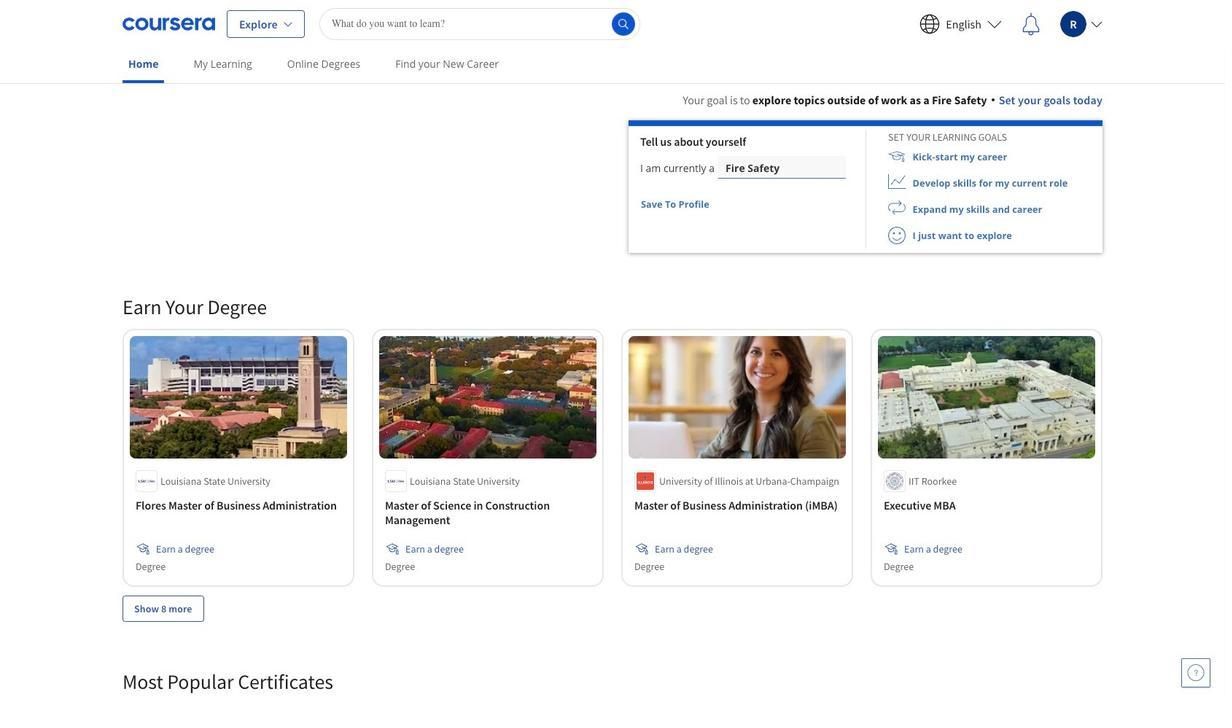 Task type: describe. For each thing, give the bounding box(es) containing it.
help center image
[[1187, 664, 1205, 682]]

coursera image
[[123, 12, 215, 35]]



Task type: vqa. For each thing, say whether or not it's contained in the screenshot.
the What do you want to learn? text box
yes



Task type: locate. For each thing, give the bounding box(es) containing it.
earn your degree collection element
[[114, 271, 1111, 645]]

None search field
[[319, 8, 640, 40]]

status
[[710, 203, 717, 207]]

main content
[[0, 74, 1225, 702]]

What do you want to learn? text field
[[319, 8, 640, 40]]



